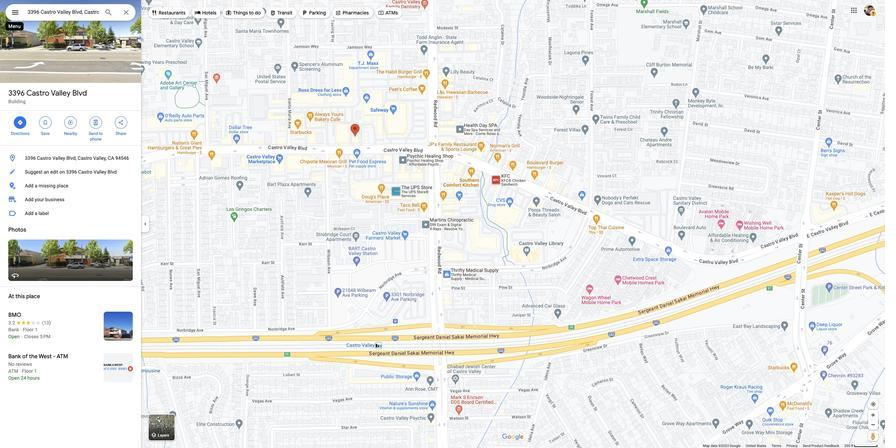 Task type: describe. For each thing, give the bounding box(es) containing it.
pharmacies
[[343, 10, 369, 16]]

phone
[[90, 137, 101, 142]]

map data ©2023 google
[[703, 445, 741, 449]]

valley inside button
[[94, 169, 106, 175]]

reviews
[[16, 362, 32, 368]]

add a missing place
[[25, 183, 68, 189]]

data
[[711, 445, 718, 449]]

restaurants
[[159, 10, 186, 16]]

add your business
[[25, 197, 65, 203]]

hotels
[[202, 10, 217, 16]]

privacy
[[787, 445, 798, 449]]

of
[[22, 354, 28, 361]]

 pharmacies
[[335, 9, 369, 17]]


[[151, 9, 157, 17]]

1 inside bank · floor 1 open ⋅ closes 5 pm
[[35, 328, 38, 333]]

floor inside bank of the west - atm no reviews atm · floor 1 open 24 hours
[[22, 369, 33, 375]]

suggest an edit on 3396 castro valley blvd button
[[0, 165, 141, 179]]

collapse side panel image
[[141, 221, 149, 228]]

send product feedback button
[[803, 444, 840, 449]]

ca
[[108, 156, 114, 161]]

edit
[[50, 169, 58, 175]]

this
[[15, 294, 25, 301]]

add a missing place button
[[0, 179, 141, 193]]

building
[[8, 99, 26, 104]]

bank for ·
[[8, 328, 19, 333]]

 parking
[[302, 9, 326, 17]]

send for send product feedback
[[803, 445, 811, 449]]

feedback
[[825, 445, 840, 449]]

terms
[[772, 445, 782, 449]]

on
[[59, 169, 65, 175]]

nearby
[[64, 131, 77, 136]]

zoom out image
[[871, 423, 876, 428]]

add for add a label
[[25, 211, 34, 217]]

zoom in image
[[871, 413, 876, 419]]

your
[[35, 197, 44, 203]]

ft
[[851, 445, 854, 449]]

94546
[[115, 156, 129, 161]]

send for send to phone
[[89, 131, 98, 136]]

do
[[255, 10, 261, 16]]

3396 castro valley blvd, castro valley, ca 94546
[[25, 156, 129, 161]]

the
[[29, 354, 38, 361]]

terms button
[[772, 444, 782, 449]]

send to phone
[[89, 131, 103, 142]]

blvd,
[[66, 156, 77, 161]]

 transit
[[270, 9, 293, 17]]

· inside bank · floor 1 open ⋅ closes 5 pm
[[20, 328, 22, 333]]


[[11, 8, 19, 17]]

blvd inside 3396 castro valley blvd building
[[72, 89, 87, 98]]

parking
[[309, 10, 326, 16]]


[[17, 119, 23, 127]]

place inside add a missing place button
[[57, 183, 68, 189]]

show your location image
[[871, 402, 877, 408]]

united states button
[[746, 444, 767, 449]]

blvd inside suggest an edit on 3396 castro valley blvd button
[[108, 169, 117, 175]]

add a label
[[25, 211, 49, 217]]

⋅
[[21, 334, 23, 340]]

layers
[[158, 434, 169, 439]]

200 ft button
[[845, 445, 878, 449]]

open inside bank of the west - atm no reviews atm · floor 1 open 24 hours
[[8, 376, 20, 382]]


[[302, 9, 308, 17]]

 button
[[6, 4, 25, 22]]

bank for of
[[8, 354, 21, 361]]


[[118, 119, 124, 127]]

label
[[39, 211, 49, 217]]

save
[[41, 131, 50, 136]]

· inside bank of the west - atm no reviews atm · floor 1 open 24 hours
[[19, 369, 21, 375]]

3.2 stars 13 reviews image
[[8, 320, 51, 327]]

no
[[8, 362, 15, 368]]

suggest an edit on 3396 castro valley blvd
[[25, 169, 117, 175]]


[[335, 9, 341, 17]]

show street view coverage image
[[869, 432, 879, 442]]

-
[[53, 354, 56, 361]]

3396 for blvd
[[8, 89, 25, 98]]

united states
[[746, 445, 767, 449]]

at this place
[[8, 294, 40, 301]]

castro up an
[[37, 156, 51, 161]]

24
[[21, 376, 26, 382]]

directions
[[11, 131, 30, 136]]

at
[[8, 294, 14, 301]]

©2023
[[719, 445, 729, 449]]

open inside bank · floor 1 open ⋅ closes 5 pm
[[8, 334, 20, 340]]



Task type: locate. For each thing, give the bounding box(es) containing it.
add for add a missing place
[[25, 183, 34, 189]]

5 pm
[[40, 334, 51, 340]]

1 horizontal spatial place
[[57, 183, 68, 189]]

1 bank from the top
[[8, 328, 19, 333]]

1 vertical spatial atm
[[8, 369, 18, 375]]

1 vertical spatial ·
[[19, 369, 21, 375]]

0 vertical spatial add
[[25, 183, 34, 189]]

a for missing
[[35, 183, 37, 189]]

(13)
[[42, 321, 51, 326]]

3396 up building
[[8, 89, 25, 98]]

1 open from the top
[[8, 334, 20, 340]]

valley for blvd,
[[52, 156, 65, 161]]

0 vertical spatial bank
[[8, 328, 19, 333]]

 restaurants
[[151, 9, 186, 17]]

0 vertical spatial blvd
[[72, 89, 87, 98]]

3396
[[8, 89, 25, 98], [25, 156, 36, 161], [66, 169, 77, 175]]

atm down no on the bottom
[[8, 369, 18, 375]]

3396 castro valley blvd building
[[8, 89, 87, 104]]

1 horizontal spatial 3396
[[25, 156, 36, 161]]

missing
[[39, 183, 56, 189]]

1 horizontal spatial to
[[249, 10, 254, 16]]

closes
[[24, 334, 39, 340]]

floor down "3.2 stars 13 reviews" image
[[23, 328, 34, 333]]

valley left the blvd,
[[52, 156, 65, 161]]

0 vertical spatial a
[[35, 183, 37, 189]]

castro right the blvd,
[[78, 156, 92, 161]]

3396 right on
[[66, 169, 77, 175]]

a for label
[[35, 211, 37, 217]]

castro up 
[[26, 89, 49, 98]]

1 inside bank of the west - atm no reviews atm · floor 1 open 24 hours
[[34, 369, 37, 375]]

footer inside google maps element
[[703, 444, 845, 449]]

bank · floor 1 open ⋅ closes 5 pm
[[8, 328, 51, 340]]

1 vertical spatial add
[[25, 197, 34, 203]]

blvd
[[72, 89, 87, 98], [108, 169, 117, 175]]

2 vertical spatial add
[[25, 211, 34, 217]]

send inside the send to phone
[[89, 131, 98, 136]]

place down on
[[57, 183, 68, 189]]

bank inside bank of the west - atm no reviews atm · floor 1 open 24 hours
[[8, 354, 21, 361]]

1 add from the top
[[25, 183, 34, 189]]

add left label
[[25, 211, 34, 217]]

bank down 3.2
[[8, 328, 19, 333]]

bmo
[[8, 312, 21, 319]]

add a label button
[[0, 207, 141, 221]]

product
[[812, 445, 824, 449]]

0 vertical spatial valley
[[51, 89, 71, 98]]

a left missing
[[35, 183, 37, 189]]

google
[[730, 445, 741, 449]]

valley down valley,
[[94, 169, 106, 175]]

business
[[45, 197, 65, 203]]


[[378, 9, 384, 17]]

open left ⋅
[[8, 334, 20, 340]]

3396 inside button
[[66, 169, 77, 175]]

add left your
[[25, 197, 34, 203]]

0 vertical spatial to
[[249, 10, 254, 16]]

castro
[[26, 89, 49, 98], [37, 156, 51, 161], [78, 156, 92, 161], [78, 169, 92, 175]]


[[42, 119, 48, 127]]

photos
[[8, 227, 26, 234]]

1 horizontal spatial atm
[[57, 354, 68, 361]]

none field inside 3396 castro valley blvd, castro valley, ca 94546 field
[[28, 8, 99, 16]]

to inside  things to do
[[249, 10, 254, 16]]

send inside button
[[803, 445, 811, 449]]

2 a from the top
[[35, 211, 37, 217]]

footer containing map data ©2023 google
[[703, 444, 845, 449]]


[[93, 119, 99, 127]]

google maps element
[[0, 0, 885, 449]]

3396 for blvd,
[[25, 156, 36, 161]]

bank
[[8, 328, 19, 333], [8, 354, 21, 361]]

things
[[233, 10, 248, 16]]

200 ft
[[845, 445, 854, 449]]

valley inside button
[[52, 156, 65, 161]]

blvd down ca
[[108, 169, 117, 175]]

1 vertical spatial floor
[[22, 369, 33, 375]]

add your business link
[[0, 193, 141, 207]]

1 vertical spatial 3396
[[25, 156, 36, 161]]

1 a from the top
[[35, 183, 37, 189]]

actions for 3396 castro valley blvd region
[[0, 111, 141, 146]]

0 vertical spatial ·
[[20, 328, 22, 333]]

atm right -
[[57, 354, 68, 361]]

states
[[757, 445, 767, 449]]

1 horizontal spatial send
[[803, 445, 811, 449]]

3396 up suggest
[[25, 156, 36, 161]]

valley,
[[93, 156, 107, 161]]

blvd up 
[[72, 89, 87, 98]]

a
[[35, 183, 37, 189], [35, 211, 37, 217]]


[[270, 9, 276, 17]]

0 vertical spatial atm
[[57, 354, 68, 361]]

open
[[8, 334, 20, 340], [8, 376, 20, 382]]

place
[[57, 183, 68, 189], [26, 294, 40, 301]]

castro inside button
[[78, 169, 92, 175]]

1 vertical spatial blvd
[[108, 169, 117, 175]]

1 up hours
[[34, 369, 37, 375]]

1 up closes on the bottom left of the page
[[35, 328, 38, 333]]

share
[[116, 131, 126, 136]]

valley inside 3396 castro valley blvd building
[[51, 89, 71, 98]]

to inside the send to phone
[[99, 131, 103, 136]]

1 vertical spatial send
[[803, 445, 811, 449]]

2 horizontal spatial 3396
[[66, 169, 77, 175]]

1
[[35, 328, 38, 333], [34, 369, 37, 375]]

hours
[[27, 376, 40, 382]]

3396 inside 3396 castro valley blvd building
[[8, 89, 25, 98]]

1 vertical spatial place
[[26, 294, 40, 301]]

· down reviews
[[19, 369, 21, 375]]

send up phone at the left of the page
[[89, 131, 98, 136]]

1 vertical spatial bank
[[8, 354, 21, 361]]

1 vertical spatial valley
[[52, 156, 65, 161]]

 search field
[[6, 4, 136, 22]]

3.2
[[8, 321, 15, 326]]

1 vertical spatial 1
[[34, 369, 37, 375]]

·
[[20, 328, 22, 333], [19, 369, 21, 375]]

west
[[39, 354, 52, 361]]

place right this
[[26, 294, 40, 301]]

0 vertical spatial open
[[8, 334, 20, 340]]

0 horizontal spatial blvd
[[72, 89, 87, 98]]

1 vertical spatial to
[[99, 131, 103, 136]]

0 horizontal spatial send
[[89, 131, 98, 136]]

map
[[703, 445, 710, 449]]

3396 castro valley blvd main content
[[0, 0, 141, 449]]

2 bank from the top
[[8, 354, 21, 361]]

3396 Castro Valley Blvd, Castro Valley, CA 94546 field
[[6, 4, 136, 21]]

atm
[[57, 354, 68, 361], [8, 369, 18, 375]]

1 vertical spatial a
[[35, 211, 37, 217]]

send product feedback
[[803, 445, 840, 449]]

3396 inside button
[[25, 156, 36, 161]]

0 vertical spatial place
[[57, 183, 68, 189]]

bank inside bank · floor 1 open ⋅ closes 5 pm
[[8, 328, 19, 333]]

0 vertical spatial send
[[89, 131, 98, 136]]

0 horizontal spatial place
[[26, 294, 40, 301]]

2 vertical spatial valley
[[94, 169, 106, 175]]

privacy button
[[787, 444, 798, 449]]

200
[[845, 445, 851, 449]]

 things to do
[[226, 9, 261, 17]]


[[67, 119, 74, 127]]

atms
[[386, 10, 398, 16]]

floor down reviews
[[22, 369, 33, 375]]

0 vertical spatial floor
[[23, 328, 34, 333]]

footer
[[703, 444, 845, 449]]

3 add from the top
[[25, 211, 34, 217]]

0 vertical spatial 3396
[[8, 89, 25, 98]]

bank up no on the bottom
[[8, 354, 21, 361]]

to left do
[[249, 10, 254, 16]]

None field
[[28, 8, 99, 16]]


[[195, 9, 201, 17]]

1 horizontal spatial blvd
[[108, 169, 117, 175]]

1 vertical spatial open
[[8, 376, 20, 382]]

to up phone at the left of the page
[[99, 131, 103, 136]]

send
[[89, 131, 98, 136], [803, 445, 811, 449]]

send left product
[[803, 445, 811, 449]]

3396 castro valley blvd, castro valley, ca 94546 button
[[0, 151, 141, 165]]

united
[[746, 445, 756, 449]]

· up ⋅
[[20, 328, 22, 333]]

a left label
[[35, 211, 37, 217]]

 atms
[[378, 9, 398, 17]]

castro down 3396 castro valley blvd, castro valley, ca 94546 at the top of the page
[[78, 169, 92, 175]]

valley
[[51, 89, 71, 98], [52, 156, 65, 161], [94, 169, 106, 175]]

 hotels
[[195, 9, 217, 17]]


[[226, 9, 232, 17]]

0 vertical spatial 1
[[35, 328, 38, 333]]

valley up 
[[51, 89, 71, 98]]

add for add your business
[[25, 197, 34, 203]]

open left '24'
[[8, 376, 20, 382]]

castro inside 3396 castro valley blvd building
[[26, 89, 49, 98]]

transit
[[277, 10, 293, 16]]

2 vertical spatial 3396
[[66, 169, 77, 175]]

0 horizontal spatial to
[[99, 131, 103, 136]]

add down suggest
[[25, 183, 34, 189]]

2 add from the top
[[25, 197, 34, 203]]

floor inside bank · floor 1 open ⋅ closes 5 pm
[[23, 328, 34, 333]]

bank of the west - atm no reviews atm · floor 1 open 24 hours
[[8, 354, 68, 382]]

0 horizontal spatial 3396
[[8, 89, 25, 98]]

an
[[44, 169, 49, 175]]

valley for blvd
[[51, 89, 71, 98]]

2 open from the top
[[8, 376, 20, 382]]

0 horizontal spatial atm
[[8, 369, 18, 375]]



Task type: vqa. For each thing, say whether or not it's contained in the screenshot.
rightmost Airlines
no



